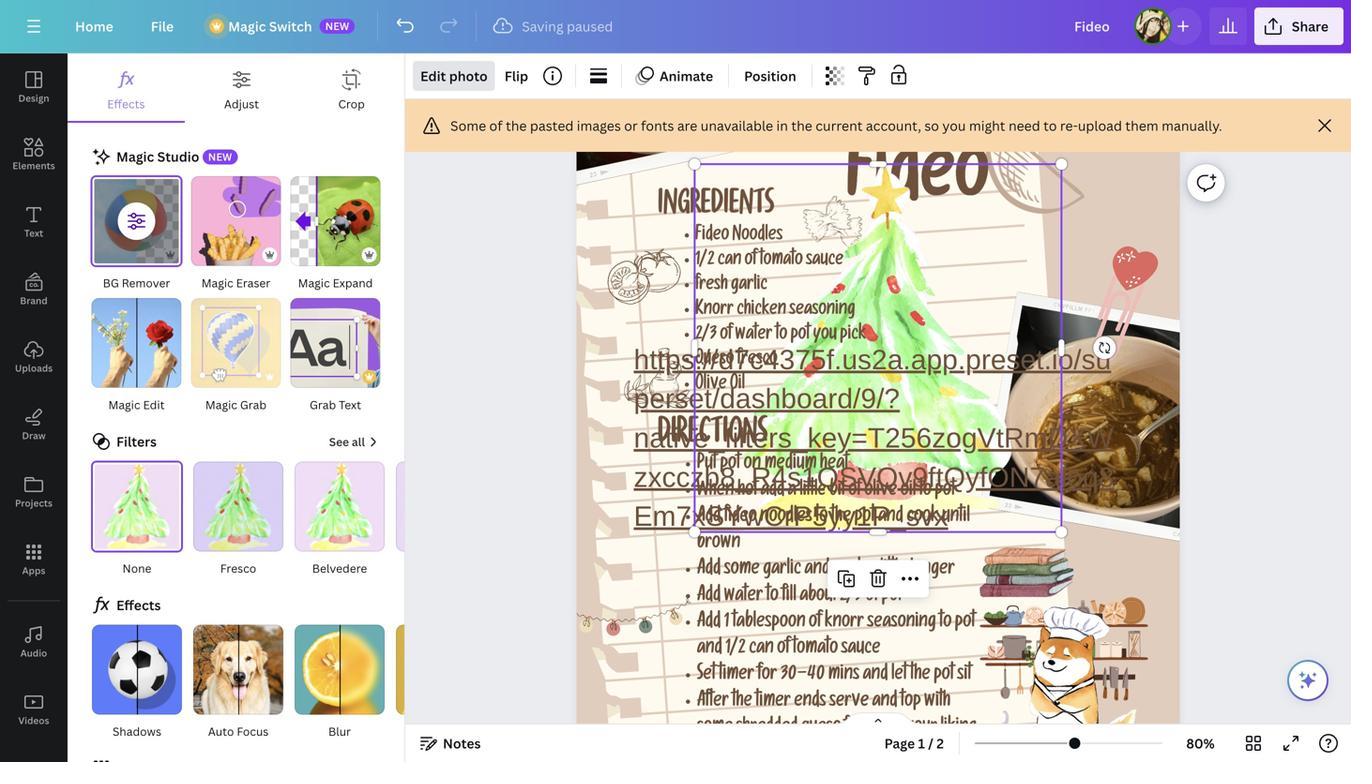 Task type: locate. For each thing, give the bounding box(es) containing it.
of
[[489, 117, 503, 135], [745, 253, 757, 271], [720, 327, 732, 346], [849, 482, 861, 502], [866, 588, 879, 608], [809, 614, 822, 634], [777, 641, 790, 660]]

magic left switch
[[228, 17, 266, 35]]

0 vertical spatial effects
[[107, 96, 145, 112]]

water up tablespoon
[[724, 588, 763, 608]]

1 vertical spatial water
[[724, 588, 763, 608]]

0 horizontal spatial cook
[[833, 562, 865, 581]]

seasoning up let
[[867, 614, 936, 634]]

magic left expand
[[298, 275, 330, 291]]

notes
[[443, 735, 481, 753]]

belvedere button
[[293, 461, 387, 580]]

1 vertical spatial fideo
[[695, 228, 729, 246]]

tomato inside "fideo noodles 1/2 can of tomato sauce"
[[760, 253, 803, 271]]

effects
[[107, 96, 145, 112], [116, 597, 161, 615]]

40
[[808, 667, 825, 687]]

can up fresh garlic
[[718, 253, 742, 271]]

magic left eraser
[[201, 275, 233, 291]]

1 horizontal spatial new
[[325, 19, 349, 33]]

magic edit
[[108, 397, 165, 413]]

and down olive
[[878, 509, 903, 528]]

effects down none
[[116, 597, 161, 615]]

apps button
[[0, 526, 68, 594]]

Design title text field
[[1059, 8, 1127, 45]]

new right switch
[[325, 19, 349, 33]]

1 grab from the left
[[240, 397, 267, 413]]

0 vertical spatial timer
[[719, 667, 754, 687]]

with
[[924, 694, 951, 713]]

fideo inside "fideo noodles 1/2 can of tomato sauce"
[[695, 228, 729, 246]]

paused
[[567, 17, 613, 35]]

pot left pick
[[791, 327, 810, 346]]

0 vertical spatial fresco
[[737, 352, 778, 371]]

1 horizontal spatial you
[[943, 117, 966, 135]]

0 vertical spatial fideo
[[846, 145, 989, 223]]

0 horizontal spatial seasoning
[[790, 302, 855, 321]]

1 vertical spatial 1/2
[[726, 641, 746, 660]]

1 horizontal spatial a
[[869, 562, 877, 581]]

0 vertical spatial little
[[800, 482, 826, 502]]

0 vertical spatial edit
[[420, 67, 446, 85]]

the left "pasted"
[[506, 117, 527, 135]]

so
[[925, 117, 939, 135]]

seasoning inside knorr chicken seasoning 2/3 of water to pot you pick queso fresco olive oil
[[790, 302, 855, 321]]

you right so
[[943, 117, 966, 135]]

mins
[[828, 667, 860, 687]]

cook down oil
[[907, 509, 939, 528]]

grab
[[240, 397, 267, 413], [310, 397, 336, 413]]

new inside main menu bar
[[325, 19, 349, 33]]

the
[[506, 117, 527, 135], [791, 117, 813, 135], [831, 509, 851, 528], [911, 667, 931, 687], [732, 694, 752, 713]]

0 horizontal spatial new
[[208, 150, 232, 164]]

1/2
[[695, 253, 715, 271], [726, 641, 746, 660]]

0 horizontal spatial edit
[[143, 397, 165, 413]]

edit left photo
[[420, 67, 446, 85]]

garlic up the fill
[[763, 562, 801, 581]]

of inside knorr chicken seasoning 2/3 of water to pot you pick queso fresco olive oil
[[720, 327, 732, 346]]

1 horizontal spatial text
[[339, 397, 361, 413]]

let
[[891, 667, 907, 687]]

on
[[744, 456, 761, 476]]

upload
[[1078, 117, 1122, 135]]

1 horizontal spatial edit
[[420, 67, 446, 85]]

and up set
[[697, 641, 722, 660]]

unavailable
[[701, 117, 773, 135]]

can up for
[[749, 641, 774, 660]]

garlic
[[731, 277, 768, 296], [763, 562, 801, 581]]

and up about
[[805, 562, 830, 581]]

olive oil hand drawn image
[[624, 348, 691, 409]]

hot
[[738, 482, 758, 502]]

can inside 'put pot on medium heat when hot add a little bit of olive oil to pot add fideo noodles to the pot and cook until brown add some garlic and cook a little longer add water to fill about 2/3 of pot add 1 tablespoon of knorr seasoning to pot and 1/2 can of tomato sauce set timer for 30-40 mins and let the pot sit after the timer ends serve and top with some shredded queso fresco to your liking'
[[749, 641, 774, 660]]

brand button
[[0, 256, 68, 324]]

magic up filters
[[108, 397, 140, 413]]

1/2 up fresh
[[695, 253, 715, 271]]

about
[[800, 588, 837, 608]]

in
[[777, 117, 788, 135]]

sauce down knorr
[[841, 641, 881, 660]]

bit
[[830, 482, 845, 502]]

fideo down so
[[846, 145, 989, 223]]

grab up see
[[310, 397, 336, 413]]

tablespoon
[[733, 614, 806, 634]]

add
[[697, 509, 721, 528], [697, 562, 721, 581], [697, 588, 721, 608], [697, 614, 721, 634]]

design button
[[0, 53, 68, 121]]

0 vertical spatial sauce
[[806, 253, 844, 271]]

text up see all
[[339, 397, 361, 413]]

sauce inside "fideo noodles 1/2 can of tomato sauce"
[[806, 253, 844, 271]]

0 vertical spatial seasoning
[[790, 302, 855, 321]]

2 add from the top
[[697, 562, 721, 581]]

remover
[[122, 275, 170, 291]]

fonts
[[641, 117, 674, 135]]

1 horizontal spatial 1
[[918, 735, 925, 753]]

1
[[724, 614, 729, 634], [918, 735, 925, 753]]

/
[[928, 735, 934, 753]]

1 left tablespoon
[[724, 614, 729, 634]]

seasoning up pick
[[790, 302, 855, 321]]

manually.
[[1162, 117, 1222, 135]]

1 horizontal spatial grab
[[310, 397, 336, 413]]

timer down for
[[756, 694, 791, 713]]

a
[[788, 482, 797, 502], [869, 562, 877, 581]]

1 vertical spatial seasoning
[[867, 614, 936, 634]]

to left the fill
[[766, 588, 779, 608]]

put pot on medium heat when hot add a little bit of olive oil to pot add fideo noodles to the pot and cook until brown add some garlic and cook a little longer add water to fill about 2/3 of pot add 1 tablespoon of knorr seasoning to pot and 1/2 can of tomato sauce set timer for 30-40 mins and let the pot sit after the timer ends serve and top with some shredded queso fresco to your liking
[[697, 456, 977, 740]]

0 horizontal spatial 1/2
[[695, 253, 715, 271]]

crop button
[[299, 53, 404, 121]]

1 horizontal spatial seasoning
[[867, 614, 936, 634]]

timer right set
[[719, 667, 754, 687]]

1 horizontal spatial 2/3
[[840, 588, 863, 608]]

auto
[[208, 725, 234, 740]]

0 vertical spatial a
[[788, 482, 797, 502]]

top
[[901, 694, 921, 713]]

draw
[[22, 430, 46, 442]]

1 horizontal spatial 1/2
[[726, 641, 746, 660]]

little left bit on the bottom right of the page
[[800, 482, 826, 502]]

1 horizontal spatial can
[[749, 641, 774, 660]]

tomato up 40
[[793, 641, 838, 660]]

2 grab from the left
[[310, 397, 336, 413]]

can inside "fideo noodles 1/2 can of tomato sauce"
[[718, 253, 742, 271]]

0 horizontal spatial text
[[24, 227, 43, 240]]

the right the in
[[791, 117, 813, 135]]

see all button
[[327, 431, 382, 454]]

new right studio
[[208, 150, 232, 164]]

3 add from the top
[[697, 588, 721, 608]]

fresco up oil
[[737, 352, 778, 371]]

water down chicken
[[735, 327, 773, 346]]

side panel tab list
[[0, 53, 68, 763]]

1 horizontal spatial little
[[880, 562, 907, 581]]

1 horizontal spatial cook
[[907, 509, 939, 528]]

1 vertical spatial sauce
[[841, 641, 881, 660]]

noodles
[[760, 509, 812, 528]]

1 vertical spatial fresco
[[845, 720, 887, 740]]

1 horizontal spatial fresco
[[845, 720, 887, 740]]

garlic up chicken
[[731, 277, 768, 296]]

uploads
[[15, 362, 53, 375]]

some
[[450, 117, 486, 135]]

2/3 up knorr
[[840, 588, 863, 608]]

little left longer
[[880, 562, 907, 581]]

bg remover
[[103, 275, 170, 291]]

sauce down farfalle pasta illustration image
[[806, 253, 844, 271]]

0 vertical spatial new
[[325, 19, 349, 33]]

a left longer
[[869, 562, 877, 581]]

1 vertical spatial timer
[[756, 694, 791, 713]]

magic right magic edit
[[205, 397, 237, 413]]

fill
[[782, 588, 797, 608]]

saving paused status
[[484, 15, 623, 38]]

and
[[878, 509, 903, 528], [805, 562, 830, 581], [697, 641, 722, 660], [863, 667, 888, 687], [872, 694, 898, 713]]

0 vertical spatial 1/2
[[695, 253, 715, 271]]

fresco inside knorr chicken seasoning 2/3 of water to pot you pick queso fresco olive oil
[[737, 352, 778, 371]]

little
[[800, 482, 826, 502], [880, 562, 907, 581]]

effects inside button
[[107, 96, 145, 112]]

1/2 down tablespoon
[[726, 641, 746, 660]]

grab inside button
[[310, 397, 336, 413]]

magic grab
[[205, 397, 267, 413]]

0 vertical spatial water
[[735, 327, 773, 346]]

1 vertical spatial you
[[813, 327, 837, 346]]

seasoning
[[790, 302, 855, 321], [867, 614, 936, 634]]

magic for magic grab
[[205, 397, 237, 413]]

0 vertical spatial tomato
[[760, 253, 803, 271]]

1 vertical spatial little
[[880, 562, 907, 581]]

text inside text button
[[24, 227, 43, 240]]

0 horizontal spatial 1
[[724, 614, 729, 634]]

zxcczb8_r4s1qsvqv9ftqyfon7aloq8
[[634, 462, 1114, 493]]

you inside knorr chicken seasoning 2/3 of water to pot you pick queso fresco olive oil
[[813, 327, 837, 346]]

animate
[[660, 67, 713, 85]]

fideo down ingredients
[[695, 228, 729, 246]]

0 horizontal spatial you
[[813, 327, 837, 346]]

perset/dashboard/9/?
[[634, 383, 900, 415]]

0 horizontal spatial 2/3
[[695, 327, 717, 346]]

0 horizontal spatial fresco
[[737, 352, 778, 371]]

of up queso
[[720, 327, 732, 346]]

1 vertical spatial tomato
[[793, 641, 838, 660]]

0 vertical spatial 1
[[724, 614, 729, 634]]

1 vertical spatial garlic
[[763, 562, 801, 581]]

edit
[[420, 67, 446, 85], [143, 397, 165, 413]]

water inside knorr chicken seasoning 2/3 of water to pot you pick queso fresco olive oil
[[735, 327, 773, 346]]

duotone
[[417, 725, 465, 740]]

edit up filters
[[143, 397, 165, 413]]

1 vertical spatial effects
[[116, 597, 161, 615]]

1 horizontal spatial timer
[[756, 694, 791, 713]]

file
[[151, 17, 174, 35]]

effects button
[[68, 53, 185, 121]]

or
[[624, 117, 638, 135]]

0 vertical spatial text
[[24, 227, 43, 240]]

1 vertical spatial 2/3
[[840, 588, 863, 608]]

2/3 inside 'put pot on medium heat when hot add a little bit of olive oil to pot add fideo noodles to the pot and cook until brown add some garlic and cook a little longer add water to fill about 2/3 of pot add 1 tablespoon of knorr seasoning to pot and 1/2 can of tomato sauce set timer for 30-40 mins and let the pot sit after the timer ends serve and top with some shredded queso fresco to your liking'
[[840, 588, 863, 608]]

1/2 inside "fideo noodles 1/2 can of tomato sauce"
[[695, 253, 715, 271]]

photo
[[449, 67, 488, 85]]

knorr
[[695, 302, 734, 321]]

oil
[[901, 482, 916, 502]]

edit inside popup button
[[420, 67, 446, 85]]

videos
[[18, 715, 49, 728]]

magic for magic switch
[[228, 17, 266, 35]]

edit photo button
[[413, 61, 495, 91]]

of inside "fideo noodles 1/2 can of tomato sauce"
[[745, 253, 757, 271]]

fresco down serve
[[845, 720, 887, 740]]

0 vertical spatial 2/3
[[695, 327, 717, 346]]

of down noodles
[[745, 253, 757, 271]]

and left top
[[872, 694, 898, 713]]

em7xsywcrp5yy1p_svx
[[634, 501, 948, 533]]

of right some
[[489, 117, 503, 135]]

fideo for fideo noodles 1/2 can of tomato sauce
[[695, 228, 729, 246]]

0 vertical spatial can
[[718, 253, 742, 271]]

0 horizontal spatial can
[[718, 253, 742, 271]]

fideo
[[724, 509, 757, 528]]

images
[[577, 117, 621, 135]]

magic for magic studio new
[[116, 148, 154, 166]]

1 vertical spatial new
[[208, 150, 232, 164]]

1 left /
[[918, 735, 925, 753]]

projects button
[[0, 459, 68, 526]]

knorr chicken seasoning 2/3 of water to pot you pick queso fresco olive oil
[[695, 302, 866, 396]]

need
[[1009, 117, 1040, 135]]

text up brand button
[[24, 227, 43, 240]]

grab left grab text
[[240, 397, 267, 413]]

videos button
[[0, 677, 68, 744]]

1 vertical spatial text
[[339, 397, 361, 413]]

effects up magic studio new
[[107, 96, 145, 112]]

shredded
[[736, 720, 798, 740]]

magic
[[228, 17, 266, 35], [116, 148, 154, 166], [201, 275, 233, 291], [298, 275, 330, 291], [108, 397, 140, 413], [205, 397, 237, 413]]

some down brown
[[724, 562, 760, 581]]

page 1 / 2
[[885, 735, 944, 753]]

some down after
[[697, 720, 733, 740]]

1 vertical spatial edit
[[143, 397, 165, 413]]

4 add from the top
[[697, 614, 721, 634]]

a right add
[[788, 482, 797, 502]]

cook up about
[[833, 562, 865, 581]]

water inside 'put pot on medium heat when hot add a little bit of olive oil to pot add fideo noodles to the pot and cook until brown add some garlic and cook a little longer add water to fill about 2/3 of pot add 1 tablespoon of knorr seasoning to pot and 1/2 can of tomato sauce set timer for 30-40 mins and let the pot sit after the timer ends serve and top with some shredded queso fresco to your liking'
[[724, 588, 763, 608]]

0 horizontal spatial fideo
[[695, 228, 729, 246]]

magic left studio
[[116, 148, 154, 166]]

tomato down noodles
[[760, 253, 803, 271]]

to inside knorr chicken seasoning 2/3 of water to pot you pick queso fresco olive oil
[[776, 327, 788, 346]]

1 vertical spatial 1
[[918, 735, 925, 753]]

fresco
[[737, 352, 778, 371], [845, 720, 887, 740]]

fresco inside 'put pot on medium heat when hot add a little bit of olive oil to pot add fideo noodles to the pot and cook until brown add some garlic and cook a little longer add water to fill about 2/3 of pot add 1 tablespoon of knorr seasoning to pot and 1/2 can of tomato sauce set timer for 30-40 mins and let the pot sit after the timer ends serve and top with some shredded queso fresco to your liking'
[[845, 720, 887, 740]]

1 vertical spatial can
[[749, 641, 774, 660]]

of down about
[[809, 614, 822, 634]]

queso
[[801, 720, 841, 740]]

knorr
[[825, 614, 864, 634]]

flip
[[505, 67, 528, 85]]

magic inside main menu bar
[[228, 17, 266, 35]]

after
[[697, 694, 729, 713]]

0 horizontal spatial grab
[[240, 397, 267, 413]]

pot down olive
[[855, 509, 875, 528]]

current
[[816, 117, 863, 135]]

2/3 down knorr
[[695, 327, 717, 346]]

show pages image
[[833, 712, 923, 727]]

1 horizontal spatial fideo
[[846, 145, 989, 223]]

sauce inside 'put pot on medium heat when hot add a little bit of olive oil to pot add fideo noodles to the pot and cook until brown add some garlic and cook a little longer add water to fill about 2/3 of pot add 1 tablespoon of knorr seasoning to pot and 1/2 can of tomato sauce set timer for 30-40 mins and let the pot sit after the timer ends serve and top with some shredded queso fresco to your liking'
[[841, 641, 881, 660]]

you left pick
[[813, 327, 837, 346]]

main menu bar
[[0, 0, 1351, 53]]

native_filters_key=t256zogvtrmdxw
[[634, 422, 1114, 454]]

can
[[718, 253, 742, 271], [749, 641, 774, 660]]

to down chicken
[[776, 327, 788, 346]]

1 vertical spatial a
[[869, 562, 877, 581]]



Task type: describe. For each thing, give the bounding box(es) containing it.
ends
[[794, 694, 826, 713]]

magic grab button
[[190, 297, 282, 416]]

0 vertical spatial garlic
[[731, 277, 768, 296]]

pot up until
[[935, 482, 955, 502]]

https://d7c4375f.us2a.app.preset.io/su
[[634, 344, 1111, 376]]

0 horizontal spatial timer
[[719, 667, 754, 687]]

1/2 inside 'put pot on medium heat when hot add a little bit of olive oil to pot add fideo noodles to the pot and cook until brown add some garlic and cook a little longer add water to fill about 2/3 of pot add 1 tablespoon of knorr seasoning to pot and 1/2 can of tomato sauce set timer for 30-40 mins and let the pot sit after the timer ends serve and top with some shredded queso fresco to your liking'
[[726, 641, 746, 660]]

shadows
[[113, 725, 161, 740]]

see
[[329, 435, 349, 450]]

seasoning inside 'put pot on medium heat when hot add a little bit of olive oil to pot add fideo noodles to the pot and cook until brown add some garlic and cook a little longer add water to fill about 2/3 of pot add 1 tablespoon of knorr seasoning to pot and 1/2 can of tomato sauce set timer for 30-40 mins and let the pot sit after the timer ends serve and top with some shredded queso fresco to your liking'
[[867, 614, 936, 634]]

grab inside button
[[240, 397, 267, 413]]

add
[[761, 482, 785, 502]]

liking
[[941, 720, 977, 740]]

heat
[[820, 456, 849, 476]]

and left let
[[863, 667, 888, 687]]

serve
[[830, 694, 869, 713]]

saving paused
[[522, 17, 613, 35]]

eraser
[[236, 275, 271, 291]]

magic for magic expand
[[298, 275, 330, 291]]

of right bit on the bottom right of the page
[[849, 482, 861, 502]]

of right about
[[866, 588, 879, 608]]

magic eraser button
[[190, 175, 282, 294]]

pot up sit
[[955, 614, 975, 634]]

noodles
[[733, 228, 783, 246]]

blur
[[328, 725, 351, 740]]

uploads button
[[0, 324, 68, 391]]

when
[[697, 482, 734, 502]]

0 vertical spatial some
[[724, 562, 760, 581]]

all
[[352, 435, 365, 450]]

file button
[[136, 8, 189, 45]]

ingredients
[[658, 194, 774, 223]]

the right let
[[911, 667, 931, 687]]

2/3 inside knorr chicken seasoning 2/3 of water to pot you pick queso fresco olive oil
[[695, 327, 717, 346]]

account,
[[866, 117, 921, 135]]

magic studio new
[[116, 148, 232, 166]]

pot right about
[[882, 588, 902, 608]]

bg remover button
[[91, 175, 183, 294]]

new inside magic studio new
[[208, 150, 232, 164]]

magic expand
[[298, 275, 373, 291]]

fresh
[[695, 277, 728, 296]]

0 vertical spatial you
[[943, 117, 966, 135]]

home
[[75, 17, 113, 35]]

re-
[[1060, 117, 1078, 135]]

0 horizontal spatial a
[[788, 482, 797, 502]]

magic for magic edit
[[108, 397, 140, 413]]

page
[[885, 735, 915, 753]]

1 add from the top
[[697, 509, 721, 528]]

pot inside knorr chicken seasoning 2/3 of water to pot you pick queso fresco olive oil
[[791, 327, 810, 346]]

fideo noodles 1/2 can of tomato sauce
[[695, 228, 844, 271]]

queso
[[695, 352, 734, 371]]

fresco
[[220, 561, 256, 577]]

put
[[697, 456, 717, 476]]

some of the pasted images or fonts are unavailable in the current account, so you might need to re-upload them manually.
[[450, 117, 1222, 135]]

farfalle pasta illustration image
[[803, 196, 863, 249]]

audio button
[[0, 609, 68, 677]]

brand
[[20, 295, 48, 307]]

pasted
[[530, 117, 574, 135]]

magic for magic eraser
[[201, 275, 233, 291]]

notes button
[[413, 729, 488, 759]]

of up 30-
[[777, 641, 790, 660]]

1 vertical spatial some
[[697, 720, 733, 740]]

edit photo
[[420, 67, 488, 85]]

grab text button
[[290, 297, 381, 416]]

brown
[[697, 535, 741, 555]]

chicken
[[737, 302, 786, 321]]

draw button
[[0, 391, 68, 459]]

studio
[[157, 148, 199, 166]]

see all
[[329, 435, 365, 450]]

garlic inside 'put pot on medium heat when hot add a little bit of olive oil to pot add fideo noodles to the pot and cook until brown add some garlic and cook a little longer add water to fill about 2/3 of pot add 1 tablespoon of knorr seasoning to pot and 1/2 can of tomato sauce set timer for 30-40 mins and let the pot sit after the timer ends serve and top with some shredded queso fresco to your liking'
[[763, 562, 801, 581]]

pick
[[840, 327, 866, 346]]

elements button
[[0, 121, 68, 189]]

fideo for fideo
[[846, 145, 989, 223]]

1 vertical spatial cook
[[833, 562, 865, 581]]

elements
[[12, 160, 55, 172]]

text inside grab text button
[[339, 397, 361, 413]]

page 1 / 2 button
[[877, 729, 952, 759]]

80% button
[[1170, 729, 1231, 759]]

set
[[697, 667, 716, 687]]

adjust button
[[185, 53, 299, 121]]

edit inside button
[[143, 397, 165, 413]]

the down bit on the bottom right of the page
[[831, 509, 851, 528]]

the right after
[[732, 694, 752, 713]]

sit
[[957, 667, 972, 687]]

directions
[[658, 422, 768, 454]]

flip button
[[497, 61, 536, 91]]

to left re-
[[1044, 117, 1057, 135]]

projects
[[15, 497, 53, 510]]

until
[[942, 509, 970, 528]]

pot left sit
[[934, 667, 954, 687]]

canva assistant image
[[1297, 670, 1319, 693]]

to left your
[[890, 720, 902, 740]]

shadows button
[[90, 625, 184, 743]]

2
[[937, 735, 944, 753]]

apps
[[22, 565, 45, 578]]

text button
[[0, 189, 68, 256]]

to right noodles
[[816, 509, 828, 528]]

filters
[[116, 433, 157, 451]]

grab text
[[310, 397, 361, 413]]

animate button
[[630, 61, 721, 91]]

0 horizontal spatial little
[[800, 482, 826, 502]]

expand
[[333, 275, 373, 291]]

to right oil
[[919, 482, 932, 502]]

pot left 'on'
[[720, 456, 741, 476]]

1 inside 'put pot on medium heat when hot add a little bit of olive oil to pot add fideo noodles to the pot and cook until brown add some garlic and cook a little longer add water to fill about 2/3 of pot add 1 tablespoon of knorr seasoning to pot and 1/2 can of tomato sauce set timer for 30-40 mins and let the pot sit after the timer ends serve and top with some shredded queso fresco to your liking'
[[724, 614, 729, 634]]

audio
[[20, 648, 47, 660]]

oil
[[730, 377, 745, 396]]

adjust
[[224, 96, 259, 112]]

crop
[[338, 96, 365, 112]]

0 vertical spatial cook
[[907, 509, 939, 528]]

1 inside button
[[918, 735, 925, 753]]

medium
[[765, 456, 817, 476]]

to down longer
[[940, 614, 952, 634]]

none
[[123, 561, 152, 577]]

your
[[906, 720, 937, 740]]

olive
[[695, 377, 727, 396]]

focus
[[237, 725, 269, 740]]

https://d7c4375f.us2a.app.preset.io/su perset/dashboard/9/? native_filters_key=t256zogvtrmdxw zxcczb8_r4s1qsvqv9ftqyfon7aloq8 em7xsywcrp5yy1p_svx
[[634, 344, 1114, 533]]

magic eraser
[[201, 275, 271, 291]]

fresco button
[[191, 461, 285, 580]]

blur button
[[293, 625, 387, 743]]

magic edit button
[[91, 297, 183, 416]]

tomato inside 'put pot on medium heat when hot add a little bit of olive oil to pot add fideo noodles to the pot and cook until brown add some garlic and cook a little longer add water to fill about 2/3 of pot add 1 tablespoon of knorr seasoning to pot and 1/2 can of tomato sauce set timer for 30-40 mins and let the pot sit after the timer ends serve and top with some shredded queso fresco to your liking'
[[793, 641, 838, 660]]

home link
[[60, 8, 128, 45]]



Task type: vqa. For each thing, say whether or not it's contained in the screenshot.
Marketing link
no



